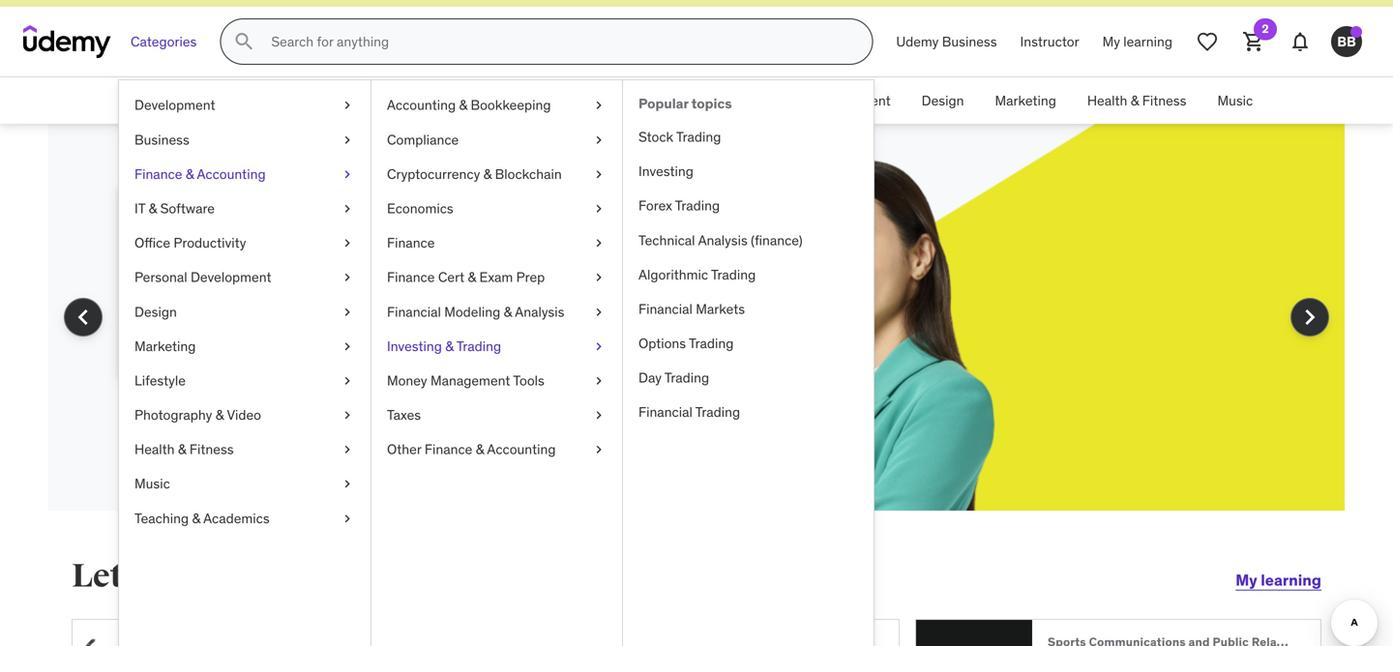 Task type: locate. For each thing, give the bounding box(es) containing it.
1 horizontal spatial from
[[275, 317, 307, 336]]

0 vertical spatial software
[[526, 92, 580, 109]]

1 horizontal spatial personal development
[[754, 92, 891, 109]]

exam
[[480, 269, 513, 286]]

office up learn
[[135, 234, 170, 252]]

1 horizontal spatial music link
[[1202, 78, 1269, 124]]

personal for lifestyle
[[135, 269, 187, 286]]

wishlist image
[[1196, 30, 1219, 53]]

finance inside "link"
[[387, 269, 435, 286]]

1 horizontal spatial music
[[1218, 92, 1253, 109]]

it & software link for lifestyle
[[119, 192, 371, 226]]

marketing link down real-
[[119, 329, 371, 364]]

0 horizontal spatial marketing
[[135, 338, 196, 355]]

investing
[[639, 163, 694, 180], [387, 338, 442, 355]]

software up future
[[160, 200, 215, 217]]

trading down day trading link
[[696, 404, 740, 421]]

& inside teaching & academics link
[[192, 510, 200, 527]]

personal development
[[754, 92, 891, 109], [135, 269, 272, 286]]

& for accounting & bookkeeping link
[[459, 96, 468, 114]]

office up stock
[[611, 92, 647, 109]]

software for lifestyle
[[160, 200, 215, 217]]

productivity
[[650, 92, 723, 109], [174, 234, 246, 252]]

money management tools
[[387, 372, 545, 389]]

courses
[[217, 317, 271, 336]]

music down shopping cart with 2 items icon
[[1218, 92, 1253, 109]]

finance & accounting link up the compliance
[[322, 78, 485, 124]]

it up future
[[135, 200, 145, 217]]

0 vertical spatial analysis
[[698, 232, 748, 249]]

from up courses
[[223, 295, 255, 315]]

health down photography
[[135, 441, 175, 458]]

1 vertical spatial health & fitness
[[135, 441, 234, 458]]

xsmall image inside accounting & bookkeeping link
[[591, 96, 607, 115]]

analysis down prep
[[515, 303, 565, 321]]

1 vertical spatial learning
[[1261, 571, 1322, 590]]

marketing for health & fitness
[[995, 92, 1057, 109]]

1 vertical spatial personal development link
[[119, 260, 371, 295]]

& inside photography & video link
[[216, 407, 224, 424]]

& for the it & software link corresponding to lifestyle
[[149, 200, 157, 217]]

1 vertical spatial finance & accounting link
[[119, 157, 371, 192]]

1 vertical spatial music
[[135, 475, 170, 493]]

personal up stock trading link
[[754, 92, 807, 109]]

office productivity
[[611, 92, 723, 109], [135, 234, 246, 252]]

xsmall image inside money management tools link
[[591, 372, 607, 391]]

0 vertical spatial office
[[611, 92, 647, 109]]

marketing link for lifestyle
[[119, 329, 371, 364]]

xsmall image inside financial modeling & analysis link
[[591, 303, 607, 322]]

0 vertical spatial marketing
[[995, 92, 1057, 109]]

xsmall image
[[340, 96, 355, 115], [591, 96, 607, 115], [340, 199, 355, 218], [591, 199, 607, 218], [591, 234, 607, 253], [340, 303, 355, 322], [591, 337, 607, 356], [591, 372, 607, 391], [340, 406, 355, 425], [340, 440, 355, 459], [340, 475, 355, 494]]

0 vertical spatial music link
[[1202, 78, 1269, 124]]

xsmall image for economics
[[591, 199, 607, 218]]

xsmall image for lifestyle
[[340, 372, 355, 391]]

financial markets link
[[623, 292, 874, 327]]

xsmall image inside the taxes link
[[591, 406, 607, 425]]

future
[[141, 247, 238, 287]]

0 vertical spatial it
[[500, 92, 511, 109]]

xsmall image inside lifestyle link
[[340, 372, 355, 391]]

0 vertical spatial marketing link
[[980, 78, 1072, 124]]

xsmall image inside photography & video link
[[340, 406, 355, 425]]

1 horizontal spatial design link
[[906, 78, 980, 124]]

personal development link for health & fitness
[[739, 78, 906, 124]]

marketing
[[995, 92, 1057, 109], [135, 338, 196, 355]]

analysis
[[698, 232, 748, 249], [515, 303, 565, 321]]

0 vertical spatial health & fitness link
[[1072, 78, 1202, 124]]

productivity for health & fitness
[[650, 92, 723, 109]]

financial down day trading
[[639, 404, 693, 421]]

productivity up skills
[[174, 234, 246, 252]]

0 horizontal spatial personal development link
[[119, 260, 371, 295]]

xsmall image for it & software
[[340, 199, 355, 218]]

0 vertical spatial learning
[[1124, 33, 1173, 50]]

0 horizontal spatial design
[[135, 303, 177, 321]]

1 horizontal spatial analysis
[[698, 232, 748, 249]]

trading down markets
[[689, 335, 734, 352]]

tools
[[513, 372, 545, 389]]

xsmall image inside investing & trading link
[[591, 337, 607, 356]]

trading up technical analysis (finance)
[[675, 197, 720, 215]]

day trading link
[[623, 361, 874, 396]]

0 horizontal spatial it & software
[[135, 200, 215, 217]]

it & software link for health & fitness
[[485, 78, 596, 124]]

marketing down instructor link
[[995, 92, 1057, 109]]

bb
[[1338, 33, 1357, 50]]

design
[[922, 92, 964, 109], [135, 303, 177, 321]]

1 horizontal spatial it & software link
[[485, 78, 596, 124]]

1 horizontal spatial office
[[611, 92, 647, 109]]

personal up learn
[[135, 269, 187, 286]]

design for lifestyle
[[135, 303, 177, 321]]

xsmall image inside finance cert & exam prep "link"
[[591, 268, 607, 287]]

&
[[389, 92, 397, 109], [514, 92, 523, 109], [1131, 92, 1139, 109], [459, 96, 468, 114], [186, 165, 194, 183], [484, 165, 492, 183], [149, 200, 157, 217], [468, 269, 476, 286], [504, 303, 512, 321], [445, 338, 454, 355], [216, 407, 224, 424], [178, 441, 186, 458], [476, 441, 484, 458], [192, 510, 200, 527]]

0 vertical spatial personal development link
[[739, 78, 906, 124]]

1 horizontal spatial office productivity link
[[596, 78, 739, 124]]

1 vertical spatial productivity
[[174, 234, 246, 252]]

2 horizontal spatial from
[[389, 295, 421, 315]]

from up through
[[389, 295, 421, 315]]

health & fitness link down wishlist "image"
[[1072, 78, 1202, 124]]

xsmall image for personal development
[[340, 268, 355, 287]]

1 vertical spatial my learning
[[1236, 571, 1322, 590]]

0 vertical spatial personal
[[754, 92, 807, 109]]

markets
[[696, 300, 745, 318]]

1 horizontal spatial my learning link
[[1236, 558, 1322, 604]]

1 vertical spatial fitness
[[190, 441, 234, 458]]

office for lifestyle
[[135, 234, 170, 252]]

it & software up future
[[135, 200, 215, 217]]

xsmall image for cryptocurrency & blockchain
[[591, 165, 607, 184]]

design down udemy business link
[[922, 92, 964, 109]]

photography & video
[[135, 407, 261, 424]]

1 vertical spatial software
[[160, 200, 215, 217]]

financial for financial markets
[[639, 300, 693, 318]]

0 horizontal spatial health & fitness link
[[119, 433, 371, 467]]

0 horizontal spatial business
[[135, 131, 189, 148]]

health for health & fitness link to the bottom
[[135, 441, 175, 458]]

1 horizontal spatial personal
[[754, 92, 807, 109]]

photography
[[135, 407, 212, 424]]

categories button
[[119, 19, 208, 65]]

health & fitness for health & fitness link to the bottom
[[135, 441, 234, 458]]

0 vertical spatial fitness
[[1143, 92, 1187, 109]]

trading down options trading
[[665, 369, 710, 387]]

carousel element
[[48, 124, 1345, 558]]

0 vertical spatial personal development
[[754, 92, 891, 109]]

music
[[1218, 92, 1253, 109], [135, 475, 170, 493]]

health & fitness link down video
[[119, 433, 371, 467]]

categories
[[131, 33, 197, 50]]

investing for investing & trading
[[387, 338, 442, 355]]

& inside accounting & bookkeeping link
[[459, 96, 468, 114]]

other finance & accounting link
[[372, 433, 622, 467]]

xsmall image for marketing
[[340, 337, 355, 356]]

personal development up stock trading link
[[754, 92, 891, 109]]

music up teaching at left
[[135, 475, 170, 493]]

it for health & fitness
[[500, 92, 511, 109]]

0 vertical spatial finance & accounting link
[[322, 78, 485, 124]]

financial markets
[[639, 300, 745, 318]]

design link down self
[[119, 295, 371, 329]]

0 horizontal spatial health
[[135, 441, 175, 458]]

office productivity for health & fitness
[[611, 92, 723, 109]]

from down real-
[[275, 317, 307, 336]]

0 vertical spatial design
[[922, 92, 964, 109]]

& for 'finance & accounting' link associated with lifestyle
[[186, 165, 194, 183]]

trading for financial
[[696, 404, 740, 421]]

udemy image
[[23, 25, 111, 58]]

1 vertical spatial office productivity
[[135, 234, 246, 252]]

it & software up compliance "link"
[[500, 92, 580, 109]]

investing & trading link
[[372, 329, 622, 364]]

1 horizontal spatial fitness
[[1143, 92, 1187, 109]]

productivity up stock trading
[[650, 92, 723, 109]]

0 vertical spatial health
[[1088, 92, 1128, 109]]

technical analysis (finance)
[[639, 232, 803, 249]]

xsmall image inside economics link
[[591, 199, 607, 218]]

development link down the categories 'dropdown button' on the left of the page
[[125, 78, 236, 124]]

0 horizontal spatial productivity
[[174, 234, 246, 252]]

xsmall image for design
[[340, 303, 355, 322]]

1 vertical spatial marketing link
[[119, 329, 371, 364]]

development link for lifestyle
[[119, 88, 371, 123]]

1 horizontal spatial productivity
[[650, 92, 723, 109]]

algorithmic trading link
[[623, 258, 874, 292]]

design link down udemy business link
[[906, 78, 980, 124]]

day
[[639, 369, 662, 387]]

1 horizontal spatial health & fitness
[[1088, 92, 1187, 109]]

financial modeling & analysis link
[[372, 295, 622, 329]]

modeling
[[444, 303, 501, 321]]

0 horizontal spatial fitness
[[190, 441, 234, 458]]

design for health & fitness
[[922, 92, 964, 109]]

business link
[[119, 123, 371, 157]]

office
[[611, 92, 647, 109], [135, 234, 170, 252]]

0 vertical spatial investing
[[639, 163, 694, 180]]

0 horizontal spatial finance & accounting
[[135, 165, 266, 183]]

xsmall image for office productivity
[[340, 234, 355, 253]]

1 horizontal spatial investing
[[639, 163, 694, 180]]

trading down technical analysis (finance)
[[711, 266, 756, 283]]

it & software
[[500, 92, 580, 109], [135, 200, 215, 217]]

0 vertical spatial productivity
[[650, 92, 723, 109]]

1 vertical spatial office
[[135, 234, 170, 252]]

1 vertical spatial analysis
[[515, 303, 565, 321]]

design link for lifestyle
[[119, 295, 371, 329]]

1 horizontal spatial learning
[[1261, 571, 1322, 590]]

xsmall image inside business link
[[340, 130, 355, 149]]

it up compliance "link"
[[500, 92, 511, 109]]

1 vertical spatial health & fitness link
[[119, 433, 371, 467]]

submit search image
[[233, 30, 256, 53]]

xsmall image for health & fitness
[[340, 440, 355, 459]]

0 vertical spatial it & software
[[500, 92, 580, 109]]

fitness
[[1143, 92, 1187, 109], [190, 441, 234, 458]]

investing inside investing & trading link
[[387, 338, 442, 355]]

udemy
[[896, 33, 939, 50]]

marketing link
[[980, 78, 1072, 124], [119, 329, 371, 364]]

office productivity up stock
[[611, 92, 723, 109]]

0 horizontal spatial office
[[135, 234, 170, 252]]

stock trading link
[[623, 120, 874, 154]]

health & fitness link
[[1072, 78, 1202, 124], [119, 433, 371, 467]]

financial up investing & trading
[[387, 303, 441, 321]]

shopping cart with 2 items image
[[1243, 30, 1266, 53]]

xsmall image inside design link
[[340, 303, 355, 322]]

1 vertical spatial personal development
[[135, 269, 272, 286]]

0 horizontal spatial office productivity
[[135, 234, 246, 252]]

business
[[942, 33, 997, 50], [135, 131, 189, 148]]

video
[[227, 407, 261, 424]]

1 vertical spatial it & software
[[135, 200, 215, 217]]

0 horizontal spatial personal
[[135, 269, 187, 286]]

0 vertical spatial office productivity link
[[596, 78, 739, 124]]

& inside the "cryptocurrency & blockchain" link
[[484, 165, 492, 183]]

software
[[526, 92, 580, 109], [160, 200, 215, 217]]

finance & accounting for lifestyle
[[135, 165, 266, 183]]

music link up academics
[[119, 467, 371, 502]]

xsmall image inside other finance & accounting link
[[591, 440, 607, 459]]

financial
[[639, 300, 693, 318], [387, 303, 441, 321], [639, 404, 693, 421]]

marketing down globe.
[[135, 338, 196, 355]]

trading for day
[[665, 369, 710, 387]]

it & software link
[[485, 78, 596, 124], [119, 192, 371, 226]]

xsmall image inside the "cryptocurrency & blockchain" link
[[591, 165, 607, 184]]

it & software link down search for anything 'text field'
[[485, 78, 596, 124]]

design left skills
[[135, 303, 177, 321]]

1 horizontal spatial marketing
[[995, 92, 1057, 109]]

health down instructor link
[[1088, 92, 1128, 109]]

0 vertical spatial business
[[942, 33, 997, 50]]

topics
[[692, 95, 732, 112]]

finance & accounting down business link
[[135, 165, 266, 183]]

0 vertical spatial my learning link
[[1091, 19, 1185, 65]]

office productivity up skills
[[135, 234, 246, 252]]

0 vertical spatial finance & accounting
[[338, 92, 469, 109]]

office productivity for lifestyle
[[135, 234, 246, 252]]

finance & accounting up the compliance
[[338, 92, 469, 109]]

0 horizontal spatial design link
[[119, 295, 371, 329]]

trading down topics
[[677, 128, 721, 146]]

1 vertical spatial my learning link
[[1236, 558, 1322, 604]]

software down search for anything 'text field'
[[526, 92, 580, 109]]

0 horizontal spatial health & fitness
[[135, 441, 234, 458]]

0 horizontal spatial analysis
[[515, 303, 565, 321]]

investing down stock
[[639, 163, 694, 180]]

& for rightmost health & fitness link
[[1131, 92, 1139, 109]]

trading down "21."
[[457, 338, 501, 355]]

finance
[[338, 92, 386, 109], [135, 165, 182, 183], [387, 234, 435, 252], [387, 269, 435, 286], [425, 441, 473, 458]]

design link
[[906, 78, 980, 124], [119, 295, 371, 329]]

xsmall image
[[340, 130, 355, 149], [591, 130, 607, 149], [340, 165, 355, 184], [591, 165, 607, 184], [340, 234, 355, 253], [340, 268, 355, 287], [591, 268, 607, 287], [591, 303, 607, 322], [340, 337, 355, 356], [340, 372, 355, 391], [591, 406, 607, 425], [591, 440, 607, 459], [340, 509, 355, 528]]

finance & accounting link up "knowledge"
[[119, 157, 371, 192]]

0 vertical spatial office productivity
[[611, 92, 723, 109]]

my learning link
[[1091, 19, 1185, 65], [1236, 558, 1322, 604]]

analysis inside investing & trading element
[[698, 232, 748, 249]]

finance & accounting for health & fitness
[[338, 92, 469, 109]]

economics link
[[372, 192, 622, 226]]

0 vertical spatial my learning
[[1103, 33, 1173, 50]]

1 vertical spatial it & software link
[[119, 192, 371, 226]]

personal development for health & fitness
[[754, 92, 891, 109]]

xsmall image for photography & video
[[340, 406, 355, 425]]

xsmall image inside compliance "link"
[[591, 130, 607, 149]]

office productivity link
[[596, 78, 739, 124], [119, 226, 371, 260]]

& for photography & video link
[[216, 407, 224, 424]]

health & fitness
[[1088, 92, 1187, 109], [135, 441, 234, 458]]

learning
[[1124, 33, 1173, 50], [1261, 571, 1322, 590]]

1 horizontal spatial business
[[942, 33, 997, 50]]

1 vertical spatial personal
[[135, 269, 187, 286]]

1 vertical spatial design
[[135, 303, 177, 321]]

& inside finance cert & exam prep "link"
[[468, 269, 476, 286]]

1 horizontal spatial health & fitness link
[[1072, 78, 1202, 124]]

finance & accounting
[[338, 92, 469, 109], [135, 165, 266, 183]]

1 horizontal spatial design
[[922, 92, 964, 109]]

it
[[500, 92, 511, 109], [135, 200, 145, 217]]

financial up options
[[639, 300, 693, 318]]

development link down submit search icon
[[119, 88, 371, 123]]

xsmall image inside teaching & academics link
[[340, 509, 355, 528]]

taxes
[[387, 407, 421, 424]]

money
[[387, 372, 427, 389]]

knowledge for your future self learn skills from real-world experts from around the globe. get courses from $12.99 through dec 21.
[[141, 208, 500, 336]]

1 vertical spatial music link
[[119, 467, 371, 502]]

xsmall image for music
[[340, 475, 355, 494]]

xsmall image for development
[[340, 96, 355, 115]]

design link for health & fitness
[[906, 78, 980, 124]]

0 horizontal spatial marketing link
[[119, 329, 371, 364]]

0 horizontal spatial personal development
[[135, 269, 272, 286]]

it & software for lifestyle
[[135, 200, 215, 217]]

2
[[1262, 21, 1269, 36]]

xsmall image inside health & fitness link
[[340, 440, 355, 459]]

1 horizontal spatial office productivity
[[611, 92, 723, 109]]

music link down shopping cart with 2 items icon
[[1202, 78, 1269, 124]]

investing down dec
[[387, 338, 442, 355]]

investing inside investing link
[[639, 163, 694, 180]]

office productivity link up stock
[[596, 78, 739, 124]]

next image
[[1295, 302, 1326, 333]]

my learning
[[1103, 33, 1173, 50], [1236, 571, 1322, 590]]

xsmall image inside the marketing 'link'
[[340, 337, 355, 356]]

trading for forex
[[675, 197, 720, 215]]

marketing link down instructor link
[[980, 78, 1072, 124]]

productivity for lifestyle
[[174, 234, 246, 252]]

1 vertical spatial health
[[135, 441, 175, 458]]

investing & trading element
[[622, 81, 874, 646]]

& for health & fitness link to the bottom
[[178, 441, 186, 458]]

bob
[[379, 557, 442, 597]]

0 horizontal spatial it & software link
[[119, 192, 371, 226]]

1 horizontal spatial finance & accounting
[[338, 92, 469, 109]]

0 vertical spatial music
[[1218, 92, 1253, 109]]

bookkeeping
[[471, 96, 551, 114]]

0 horizontal spatial my learning link
[[1091, 19, 1185, 65]]

trading for options
[[689, 335, 734, 352]]

& for 'finance & accounting' link for health & fitness
[[389, 92, 397, 109]]

xsmall image for taxes
[[591, 406, 607, 425]]

around
[[425, 295, 473, 315]]

teaching
[[135, 510, 189, 527]]

from
[[223, 295, 255, 315], [389, 295, 421, 315], [275, 317, 307, 336]]

1 horizontal spatial it & software
[[500, 92, 580, 109]]

1 horizontal spatial health
[[1088, 92, 1128, 109]]

0 vertical spatial design link
[[906, 78, 980, 124]]

it for lifestyle
[[135, 200, 145, 217]]

1 horizontal spatial marketing link
[[980, 78, 1072, 124]]

office productivity link up real-
[[119, 226, 371, 260]]

0 horizontal spatial it
[[135, 200, 145, 217]]

algorithmic
[[639, 266, 708, 283]]

& inside investing & trading link
[[445, 338, 454, 355]]

personal development up skills
[[135, 269, 272, 286]]

xsmall image inside the finance link
[[591, 234, 607, 253]]

1 vertical spatial investing
[[387, 338, 442, 355]]

it & software link up self
[[119, 192, 371, 226]]

compliance link
[[372, 123, 622, 157]]

0 horizontal spatial office productivity link
[[119, 226, 371, 260]]

analysis down forex trading link
[[698, 232, 748, 249]]



Task type: describe. For each thing, give the bounding box(es) containing it.
financial trading link
[[623, 396, 874, 430]]

you have alerts image
[[1351, 26, 1363, 38]]

let's
[[72, 557, 145, 597]]

xsmall image for compliance
[[591, 130, 607, 149]]

trading for stock
[[677, 128, 721, 146]]

xsmall image for business
[[340, 130, 355, 149]]

get
[[188, 317, 213, 336]]

other
[[387, 441, 422, 458]]

investing for investing
[[639, 163, 694, 180]]

xsmall image for other finance & accounting
[[591, 440, 607, 459]]

notifications image
[[1289, 30, 1312, 53]]

trading for algorithmic
[[711, 266, 756, 283]]

udemy business link
[[885, 19, 1009, 65]]

& for the "cryptocurrency & blockchain" link
[[484, 165, 492, 183]]

let's start learning, bob
[[72, 557, 442, 597]]

office for health & fitness
[[611, 92, 647, 109]]

learning for the bottommost 'my learning' link
[[1261, 571, 1322, 590]]

xsmall image for financial modeling & analysis
[[591, 303, 607, 322]]

finance cert & exam prep
[[387, 269, 545, 286]]

udemy business
[[896, 33, 997, 50]]

algorithmic trading
[[639, 266, 756, 283]]

taxes link
[[372, 398, 622, 433]]

forex trading
[[639, 197, 720, 215]]

money management tools link
[[372, 364, 622, 398]]

cryptocurrency
[[387, 165, 480, 183]]

office productivity link for health & fitness
[[596, 78, 739, 124]]

1 horizontal spatial my
[[1236, 571, 1258, 590]]

accounting & bookkeeping link
[[372, 88, 622, 123]]

dec
[[420, 317, 447, 336]]

lifestyle
[[135, 372, 186, 389]]

investing link
[[623, 154, 874, 189]]

office productivity link for lifestyle
[[119, 226, 371, 260]]

it & software for health & fitness
[[500, 92, 580, 109]]

financial modeling & analysis
[[387, 303, 565, 321]]

business inside udemy business link
[[942, 33, 997, 50]]

Search for anything text field
[[267, 25, 849, 58]]

previous image
[[68, 302, 99, 333]]

& inside financial modeling & analysis link
[[504, 303, 512, 321]]

other finance & accounting
[[387, 441, 556, 458]]

bb link
[[1324, 19, 1370, 65]]

21.
[[451, 317, 470, 336]]

stock trading
[[639, 128, 721, 146]]

financial for financial trading
[[639, 404, 693, 421]]

real-
[[259, 295, 291, 315]]

academics
[[203, 510, 270, 527]]

world
[[291, 295, 329, 315]]

cryptocurrency & blockchain link
[[372, 157, 622, 192]]

forex
[[639, 197, 672, 215]]

management
[[431, 372, 510, 389]]

instructor
[[1021, 33, 1080, 50]]

the
[[477, 295, 500, 315]]

marketing link for health & fitness
[[980, 78, 1072, 124]]

technical
[[639, 232, 695, 249]]

globe.
[[141, 317, 184, 336]]

marketing for lifestyle
[[135, 338, 196, 355]]

finance cert & exam prep link
[[372, 260, 622, 295]]

0 vertical spatial my
[[1103, 33, 1121, 50]]

personal development link for lifestyle
[[119, 260, 371, 295]]

learn
[[141, 295, 181, 315]]

popular topics
[[639, 95, 732, 112]]

through
[[361, 317, 416, 336]]

day trading
[[639, 369, 710, 387]]

& for investing & trading link
[[445, 338, 454, 355]]

teaching & academics
[[135, 510, 270, 527]]

finance link
[[372, 226, 622, 260]]

knowledge
[[141, 208, 315, 248]]

skills
[[184, 295, 219, 315]]

your
[[373, 208, 445, 248]]

personal development for lifestyle
[[135, 269, 272, 286]]

technical analysis (finance) link
[[623, 223, 874, 258]]

economics
[[387, 200, 454, 217]]

options
[[639, 335, 686, 352]]

xsmall image for accounting & bookkeeping
[[591, 96, 607, 115]]

learning for 'my learning' link to the left
[[1124, 33, 1173, 50]]

compliance
[[387, 131, 459, 148]]

xsmall image for money management tools
[[591, 372, 607, 391]]

financial for financial modeling & analysis
[[387, 303, 441, 321]]

health for rightmost health & fitness link
[[1088, 92, 1128, 109]]

2 link
[[1231, 19, 1277, 65]]

lifestyle link
[[119, 364, 371, 398]]

for
[[321, 208, 367, 248]]

music for music link to the top
[[1218, 92, 1253, 109]]

prep
[[516, 269, 545, 286]]

business inside business link
[[135, 131, 189, 148]]

1 horizontal spatial my learning
[[1236, 571, 1322, 590]]

xsmall image for finance & accounting
[[340, 165, 355, 184]]

0 horizontal spatial from
[[223, 295, 255, 315]]

development link for health & fitness
[[125, 78, 236, 124]]

finance & accounting link for health & fitness
[[322, 78, 485, 124]]

blockchain
[[495, 165, 562, 183]]

instructor link
[[1009, 19, 1091, 65]]

experts
[[333, 295, 385, 315]]

personal for health & fitness
[[754, 92, 807, 109]]

popular
[[639, 95, 689, 112]]

xsmall image for finance
[[591, 234, 607, 253]]

self
[[244, 247, 300, 287]]

financial trading
[[639, 404, 740, 421]]

learning,
[[232, 557, 373, 597]]

0 horizontal spatial my learning
[[1103, 33, 1173, 50]]

accounting & bookkeeping
[[387, 96, 551, 114]]

forex trading link
[[623, 189, 874, 223]]

fitness for health & fitness link to the bottom
[[190, 441, 234, 458]]

fitness for rightmost health & fitness link
[[1143, 92, 1187, 109]]

& for teaching & academics link
[[192, 510, 200, 527]]

xsmall image for teaching & academics
[[340, 509, 355, 528]]

(finance)
[[751, 232, 803, 249]]

options trading link
[[623, 327, 874, 361]]

start
[[151, 557, 226, 597]]

finance & accounting link for lifestyle
[[119, 157, 371, 192]]

stock
[[639, 128, 674, 146]]

& for the it & software link for health & fitness
[[514, 92, 523, 109]]

options trading
[[639, 335, 734, 352]]

investing & trading
[[387, 338, 501, 355]]

software for health & fitness
[[526, 92, 580, 109]]

teaching & academics link
[[119, 502, 371, 536]]

health & fitness for rightmost health & fitness link
[[1088, 92, 1187, 109]]

cryptocurrency & blockchain
[[387, 165, 562, 183]]

cert
[[438, 269, 465, 286]]

xsmall image for finance cert & exam prep
[[591, 268, 607, 287]]

music for bottom music link
[[135, 475, 170, 493]]

& inside other finance & accounting link
[[476, 441, 484, 458]]

xsmall image for investing & trading
[[591, 337, 607, 356]]

photography & video link
[[119, 398, 371, 433]]



Task type: vqa. For each thing, say whether or not it's contained in the screenshot.
BIG DATA inside button
no



